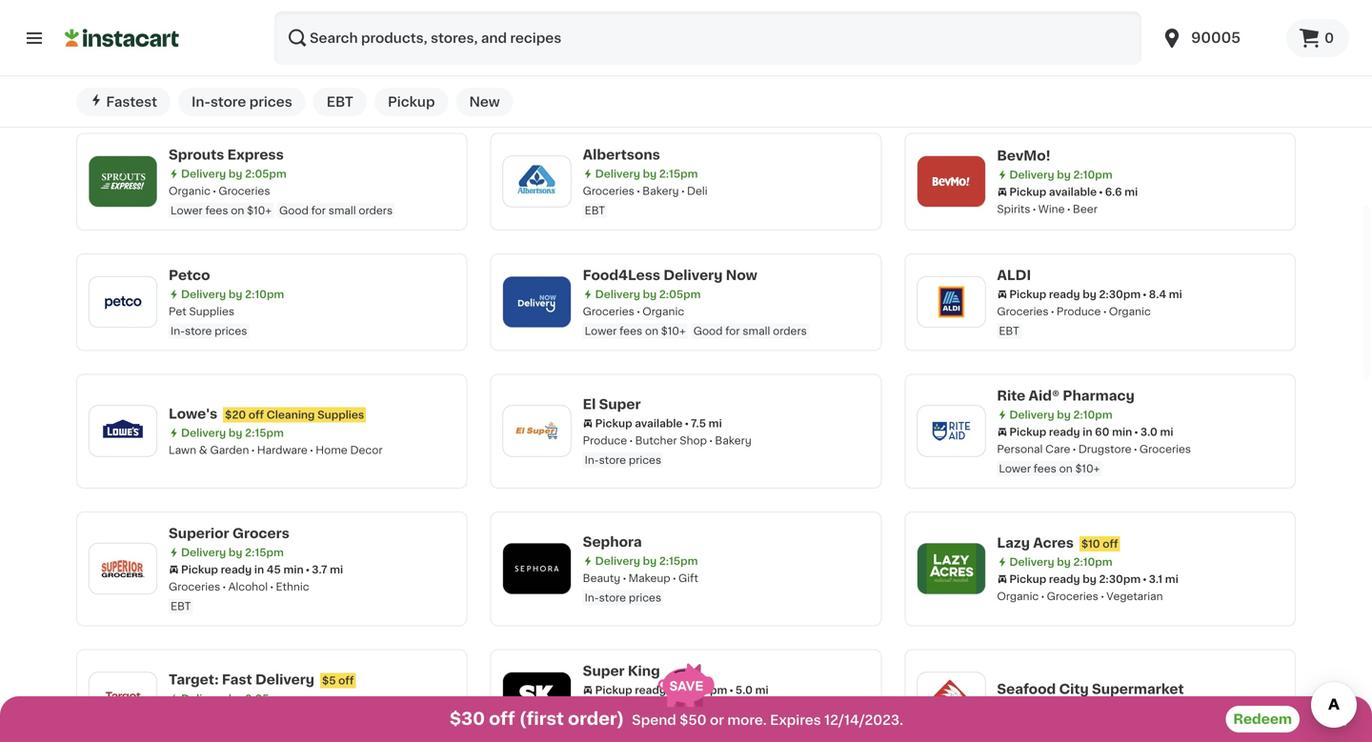 Task type: locate. For each thing, give the bounding box(es) containing it.
0 vertical spatial for
[[311, 205, 326, 216]]

1 vertical spatial available
[[635, 418, 683, 429]]

delivery by 2:15pm up groceries bakery deli ebt
[[595, 169, 698, 179]]

2:30pm up organic groceries vegetarian
[[1100, 574, 1141, 585]]

for
[[311, 205, 326, 216], [726, 326, 740, 336]]

1 horizontal spatial fees
[[620, 326, 643, 336]]

delivery down albertsons
[[595, 169, 641, 179]]

2 vertical spatial delivery by 2:05pm
[[181, 694, 287, 704]]

off right '$20'
[[249, 410, 264, 421]]

delivery
[[181, 49, 226, 60], [1010, 58, 1055, 68], [181, 169, 226, 179], [595, 169, 641, 179], [1010, 170, 1055, 180], [664, 269, 723, 282], [181, 289, 226, 300], [595, 289, 641, 300], [1010, 410, 1055, 420], [181, 428, 226, 439], [181, 548, 226, 558], [595, 556, 641, 567], [1010, 557, 1055, 568], [255, 673, 315, 687], [181, 694, 226, 704]]

lowe's
[[169, 408, 218, 421]]

in left 60
[[1083, 427, 1093, 437]]

in left 45 at the left bottom of page
[[254, 565, 264, 575]]

super king logo image
[[513, 674, 562, 723]]

ethnic down super king
[[583, 702, 617, 713]]

2 vertical spatial fees
[[1034, 464, 1057, 474]]

delivery by 2:10pm down the erewhon
[[181, 49, 284, 60]]

1 vertical spatial produce
[[583, 436, 627, 446]]

delivery for petco logo
[[181, 289, 226, 300]]

lower inside organic groceries lower fees on $10+ good for small orders
[[171, 205, 203, 216]]

delivery down bevmo!
[[1010, 170, 1055, 180]]

delivery for albertsons logo
[[595, 169, 641, 179]]

pickup ready by 2:30pm
[[1010, 289, 1141, 300], [1010, 574, 1141, 585]]

aldi logo image
[[927, 278, 976, 327]]

delivery by 2:05pm for sprouts
[[181, 169, 287, 179]]

food4less delivery now logo image
[[513, 278, 562, 327]]

sephora
[[583, 536, 642, 549]]

0 vertical spatial bakery
[[643, 186, 679, 196]]

delivery down aid®
[[1010, 410, 1055, 420]]

1 vertical spatial 3:00pm
[[685, 685, 728, 696]]

alcohol up or
[[690, 702, 729, 713]]

2:15pm up 'deli'
[[660, 169, 698, 179]]

pickup ready by 3:00pm up organic specialty vegetarian
[[181, 66, 313, 77]]

specialty
[[997, 75, 1047, 85], [219, 84, 268, 94]]

ethnic down 45 at the left bottom of page
[[276, 582, 309, 592]]

1 horizontal spatial pickup available
[[1010, 187, 1097, 197]]

lower for food4less delivery now
[[585, 326, 617, 336]]

0 vertical spatial delivery by 2:05pm
[[181, 169, 287, 179]]

$50
[[680, 714, 707, 727]]

bakery inside groceries bakery deli ebt
[[643, 186, 679, 196]]

pickup ready in 45 min
[[181, 565, 304, 575]]

bevmo! logo image
[[927, 157, 976, 206]]

delivery for "rite aid® pharmacy logo"
[[1010, 410, 1055, 420]]

produce inside groceries produce organic ebt
[[1057, 306, 1101, 317]]

8.4 mi
[[1149, 289, 1183, 300]]

good down express
[[279, 205, 309, 216]]

1 horizontal spatial 3.1 mi
[[1149, 574, 1179, 585]]

produce up rite aid® pharmacy
[[1057, 306, 1101, 317]]

0 horizontal spatial available
[[635, 418, 683, 429]]

good
[[279, 205, 309, 216], [694, 326, 723, 336]]

in- down beauty on the bottom left of page
[[585, 593, 599, 603]]

seafood city supermarket
[[997, 683, 1185, 696]]

super right el
[[599, 398, 641, 411]]

delivery for target: fast delivery logo
[[181, 694, 226, 704]]

ethnic
[[276, 582, 309, 592], [583, 702, 617, 713]]

1 2:30pm from the top
[[1100, 289, 1141, 300]]

1 vertical spatial $10+
[[661, 326, 686, 336]]

pickup ready by 2:30pm up organic groceries vegetarian
[[1010, 574, 1141, 585]]

in-store prices button
[[178, 88, 306, 116]]

groceries alcohol ethnic ebt
[[169, 582, 309, 612]]

organic inside organic groceries lower fees on $10+ good for small orders
[[169, 186, 211, 196]]

2:15pm for sephora
[[660, 556, 698, 567]]

close image
[[1329, 708, 1352, 731]]

sephora logo image
[[513, 544, 562, 594]]

pickup ready by 3:00pm for 3.1 mi
[[181, 66, 313, 77]]

0 horizontal spatial supplies
[[189, 306, 235, 317]]

1 horizontal spatial for
[[726, 326, 740, 336]]

prices inside beauty makeup gift in-store prices
[[629, 593, 662, 603]]

3:00pm up or
[[685, 685, 728, 696]]

ebt for aldi
[[999, 326, 1020, 336]]

good down food4less delivery now on the top
[[694, 326, 723, 336]]

0 vertical spatial 2:05pm
[[245, 169, 287, 179]]

1 vertical spatial pickup available
[[595, 418, 683, 429]]

small
[[329, 205, 356, 216], [743, 326, 771, 336]]

delivery by 2:05pm for food4less
[[595, 289, 701, 300]]

in-store prices
[[192, 95, 292, 109]]

ebt for super king
[[585, 722, 605, 732]]

alcohol
[[228, 582, 268, 592], [690, 702, 729, 713]]

drugstore down search field
[[698, 65, 751, 76]]

superior grocers
[[169, 527, 290, 540]]

0 horizontal spatial drugstore
[[698, 65, 751, 76]]

on down food4less delivery now on the top
[[645, 326, 659, 336]]

0 vertical spatial vegetarian
[[276, 84, 333, 94]]

produce
[[1057, 306, 1101, 317], [583, 436, 627, 446]]

pickup available up "butcher"
[[595, 418, 683, 429]]

off right $5
[[339, 676, 354, 686]]

0 vertical spatial in
[[1083, 427, 1093, 437]]

pickup down lazy
[[1010, 574, 1047, 585]]

1 pickup ready by 2:30pm from the top
[[1010, 289, 1141, 300]]

good for express
[[279, 205, 309, 216]]

0 vertical spatial 2:30pm
[[1100, 289, 1141, 300]]

0 horizontal spatial fees
[[205, 205, 228, 216]]

1 vertical spatial orders
[[773, 326, 807, 336]]

0
[[1325, 31, 1335, 45]]

ready up care
[[1049, 427, 1081, 437]]

on inside organic groceries lower fees on $10+ good for small orders
[[231, 205, 244, 216]]

Search field
[[275, 11, 1142, 65]]

1 vertical spatial pickup ready by 2:30pm
[[1010, 574, 1141, 585]]

$20
[[225, 410, 246, 421]]

store down pet
[[185, 326, 212, 336]]

1 vertical spatial lower
[[585, 326, 617, 336]]

spirits
[[997, 204, 1031, 215]]

delivery down sephora
[[595, 556, 641, 567]]

pickup ready by 3:00pm for 5.0 mi
[[595, 685, 728, 696]]

0 vertical spatial lower
[[171, 205, 203, 216]]

small inside organic groceries lower fees on $10+ good for small orders
[[329, 205, 356, 216]]

6.6 mi
[[1106, 187, 1138, 197]]

1 horizontal spatial lower
[[585, 326, 617, 336]]

groceries organic lower fees on $10+ good for small orders
[[583, 306, 807, 336]]

delivery up &
[[181, 428, 226, 439]]

0 horizontal spatial lower
[[171, 205, 203, 216]]

0 horizontal spatial $10+
[[247, 205, 272, 216]]

petco logo image
[[98, 278, 148, 327]]

ebt for albertsons
[[585, 205, 605, 216]]

0 horizontal spatial pickup ready by 3:00pm
[[181, 66, 313, 77]]

0 horizontal spatial ethnic
[[276, 582, 309, 592]]

delivery by 2:15pm for sephora
[[595, 556, 698, 567]]

2:05pm
[[245, 169, 287, 179], [660, 289, 701, 300], [245, 694, 287, 704]]

delivery down food4less
[[595, 289, 641, 300]]

delivery down petco at the top
[[181, 289, 226, 300]]

groceries produce organic ebt
[[997, 306, 1151, 336]]

0 vertical spatial 3.1
[[321, 66, 335, 77]]

specialty up bevmo!
[[997, 75, 1047, 85]]

1 horizontal spatial good
[[694, 326, 723, 336]]

delivery for food4less delivery now logo
[[595, 289, 641, 300]]

ready for groceries
[[1049, 574, 1081, 585]]

0 horizontal spatial small
[[329, 205, 356, 216]]

target: fast delivery logo image
[[98, 674, 148, 723]]

health and wellness drugstore convenience
[[583, 65, 829, 76]]

pet supplies in-store prices
[[169, 306, 247, 336]]

1 vertical spatial min
[[284, 565, 304, 575]]

1 horizontal spatial 3.1
[[1149, 574, 1163, 585]]

wine
[[1039, 204, 1065, 215]]

2:05pm down express
[[245, 169, 287, 179]]

off right '$10'
[[1103, 539, 1119, 550]]

0 horizontal spatial 3.1
[[321, 66, 335, 77]]

0 vertical spatial fees
[[205, 205, 228, 216]]

2:05pm down food4less delivery now on the top
[[660, 289, 701, 300]]

2:30pm for 8.4 mi
[[1100, 289, 1141, 300]]

pickup down superior
[[181, 565, 218, 575]]

vegetarian up supermarket on the right of the page
[[1107, 592, 1164, 602]]

orders inside organic groceries lower fees on $10+ good for small orders
[[359, 205, 393, 216]]

2 vertical spatial lower
[[999, 464, 1031, 474]]

for for delivery
[[726, 326, 740, 336]]

1 vertical spatial alcohol
[[690, 702, 729, 713]]

in- inside the produce butcher shop bakery in-store prices
[[585, 455, 599, 466]]

vegetarian for 2:30pm
[[1107, 592, 1164, 602]]

1 horizontal spatial alcohol
[[690, 702, 729, 713]]

1 vertical spatial 3.1 mi
[[1149, 574, 1179, 585]]

store inside the produce butcher shop bakery in-store prices
[[599, 455, 626, 466]]

1 horizontal spatial ethnic
[[583, 702, 617, 713]]

2:15pm for albertsons
[[660, 169, 698, 179]]

pickup ready by 2:30pm up groceries produce organic ebt
[[1010, 289, 1141, 300]]

2 vertical spatial 2:05pm
[[245, 694, 287, 704]]

sprouts express
[[169, 148, 284, 161]]

0 vertical spatial pickup ready by 3:00pm
[[181, 66, 313, 77]]

1 vertical spatial pickup ready by 3:00pm
[[595, 685, 728, 696]]

1 vertical spatial small
[[743, 326, 771, 336]]

and
[[621, 65, 640, 76]]

2 pickup ready by 2:30pm from the top
[[1010, 574, 1141, 585]]

prices up '$20'
[[215, 326, 247, 336]]

0 vertical spatial produce
[[1057, 306, 1101, 317]]

delivery for lowe's logo at the left
[[181, 428, 226, 439]]

specialty up in-store prices
[[219, 84, 268, 94]]

ready for specialty
[[221, 66, 252, 77]]

organic down lazy
[[997, 592, 1039, 602]]

supplies up the home
[[318, 410, 364, 421]]

$10+
[[247, 205, 272, 216], [661, 326, 686, 336], [1076, 464, 1100, 474]]

1 vertical spatial good
[[694, 326, 723, 336]]

None search field
[[275, 11, 1142, 65]]

$10+ inside groceries organic lower fees on $10+ good for small orders
[[661, 326, 686, 336]]

0 vertical spatial supplies
[[189, 306, 235, 317]]

1 vertical spatial 3.1
[[1149, 574, 1163, 585]]

in- down el
[[585, 455, 599, 466]]

shop
[[680, 436, 707, 446]]

groceries down 3.0 mi
[[1140, 444, 1192, 455]]

$10+ down food4less delivery now on the top
[[661, 326, 686, 336]]

store inside button
[[211, 95, 246, 109]]

ebt inside ethnic household alcohol ebt
[[585, 722, 605, 732]]

available up "butcher"
[[635, 418, 683, 429]]

0 vertical spatial available
[[1049, 187, 1097, 197]]

2 vertical spatial $10+
[[1076, 464, 1100, 474]]

ebt left pickup button
[[327, 95, 354, 109]]

prices
[[249, 95, 292, 109], [215, 326, 247, 336], [629, 455, 662, 466], [629, 593, 662, 603]]

2 2:30pm from the top
[[1100, 574, 1141, 585]]

2 horizontal spatial fees
[[1034, 464, 1057, 474]]

3:00pm for 5.0 mi
[[685, 685, 728, 696]]

el
[[583, 398, 596, 411]]

new
[[469, 95, 500, 109]]

meals
[[1165, 75, 1197, 85]]

0 vertical spatial 3:00pm
[[271, 66, 313, 77]]

3.1
[[321, 66, 335, 77], [1149, 574, 1163, 585]]

2:15pm up 'gift'
[[660, 556, 698, 567]]

on inside groceries organic lower fees on $10+ good for small orders
[[645, 326, 659, 336]]

3:00pm up organic specialty vegetarian
[[271, 66, 313, 77]]

food4less delivery now
[[583, 269, 758, 282]]

delivery down target:
[[181, 694, 226, 704]]

2:10pm for erewhon
[[245, 49, 284, 60]]

0 vertical spatial min
[[1113, 427, 1133, 437]]

organic down the sprouts
[[169, 186, 211, 196]]

min right 60
[[1113, 427, 1133, 437]]

good inside groceries organic lower fees on $10+ good for small orders
[[694, 326, 723, 336]]

2 horizontal spatial $10+
[[1076, 464, 1100, 474]]

for inside groceries organic lower fees on $10+ good for small orders
[[726, 326, 740, 336]]

bakery
[[643, 186, 679, 196], [715, 436, 752, 446]]

delivery for "superior grocers logo"
[[181, 548, 226, 558]]

pickup right ebt button
[[388, 95, 435, 109]]

2 horizontal spatial on
[[1060, 464, 1073, 474]]

groceries
[[1055, 75, 1107, 85], [219, 186, 270, 196], [583, 186, 635, 196], [583, 306, 635, 317], [997, 306, 1049, 317], [1140, 444, 1192, 455], [169, 582, 220, 592], [1047, 592, 1099, 602]]

1 vertical spatial for
[[726, 326, 740, 336]]

1 vertical spatial supplies
[[318, 410, 364, 421]]

2:05pm down target: fast delivery $5 off
[[245, 694, 287, 704]]

3:00pm
[[271, 66, 313, 77], [685, 685, 728, 696]]

1 vertical spatial on
[[645, 326, 659, 336]]

1 vertical spatial bakery
[[715, 436, 752, 446]]

fees inside groceries organic lower fees on $10+ good for small orders
[[620, 326, 643, 336]]

sprouts
[[169, 148, 224, 161]]

delivery by 2:10pm for erewhon
[[181, 49, 284, 60]]

delivery by 2:10pm
[[181, 49, 284, 60], [1010, 170, 1113, 180], [181, 289, 284, 300], [1010, 410, 1113, 420], [1010, 557, 1113, 568]]

3.1 up ebt button
[[321, 66, 335, 77]]

2:30pm for 3.1 mi
[[1100, 574, 1141, 585]]

erewhon
[[169, 29, 230, 42]]

ebt inside groceries produce organic ebt
[[999, 326, 1020, 336]]

super left king
[[583, 665, 625, 678]]

0 horizontal spatial on
[[231, 205, 244, 216]]

rite
[[997, 389, 1026, 403]]

2 vertical spatial on
[[1060, 464, 1073, 474]]

delivery by 2:10pm up pet supplies in-store prices
[[181, 289, 284, 300]]

2:10pm up 60
[[1074, 410, 1113, 420]]

0 vertical spatial pickup available
[[1010, 187, 1097, 197]]

supplies inside pet supplies in-store prices
[[189, 306, 235, 317]]

3.1 for organic groceries vegetarian
[[1149, 574, 1163, 585]]

supplies inside "lowe's $20 off cleaning supplies"
[[318, 410, 364, 421]]

super
[[599, 398, 641, 411], [583, 665, 625, 678]]

0 horizontal spatial vegetarian
[[276, 84, 333, 94]]

2:10pm for bevmo!
[[1074, 170, 1113, 180]]

small for sprouts express
[[329, 205, 356, 216]]

vegetarian for 3:00pm
[[276, 84, 333, 94]]

available up beer
[[1049, 187, 1097, 197]]

ebt down aldi
[[999, 326, 1020, 336]]

store inside pet supplies in-store prices
[[185, 326, 212, 336]]

$30 off (first order) spend $50 or more. expires 12/14/2023.
[[450, 711, 904, 728]]

off
[[249, 410, 264, 421], [1103, 539, 1119, 550], [339, 676, 354, 686], [489, 711, 515, 728]]

1 horizontal spatial available
[[1049, 187, 1097, 197]]

1 vertical spatial 2:30pm
[[1100, 574, 1141, 585]]

lower down personal
[[999, 464, 1031, 474]]

organic up in-store prices
[[169, 84, 211, 94]]

pickup available up wine
[[1010, 187, 1097, 197]]

organic down 8.4
[[1109, 306, 1151, 317]]

off inside lazy acres $10 off
[[1103, 539, 1119, 550]]

albertsons logo image
[[513, 157, 562, 206]]

0 vertical spatial pickup ready by 2:30pm
[[1010, 289, 1141, 300]]

1 vertical spatial drugstore
[[1079, 444, 1132, 455]]

2:15pm
[[1074, 58, 1113, 68], [660, 169, 698, 179], [245, 428, 284, 439], [245, 548, 284, 558], [660, 556, 698, 567]]

0 horizontal spatial orders
[[359, 205, 393, 216]]

lower inside personal care drugstore groceries lower fees on $10+
[[999, 464, 1031, 474]]

ready up organic specialty vegetarian
[[221, 66, 252, 77]]

lazy acres logo image
[[927, 544, 976, 594]]

supplies right pet
[[189, 306, 235, 317]]

ready for drugstore
[[1049, 427, 1081, 437]]

ethnic inside groceries alcohol ethnic ebt
[[276, 582, 309, 592]]

0 horizontal spatial specialty
[[219, 84, 268, 94]]

ready
[[221, 66, 252, 77], [1049, 289, 1081, 300], [1049, 427, 1081, 437], [221, 565, 252, 575], [1049, 574, 1081, 585], [635, 685, 666, 696]]

1 vertical spatial delivery by 2:05pm
[[595, 289, 701, 300]]

fastest button
[[76, 88, 171, 116]]

0 horizontal spatial bakery
[[643, 186, 679, 196]]

fees inside organic groceries lower fees on $10+ good for small orders
[[205, 205, 228, 216]]

sprouts express logo image
[[98, 157, 148, 206]]

small inside groceries organic lower fees on $10+ good for small orders
[[743, 326, 771, 336]]

available for 7.5
[[635, 418, 683, 429]]

0 vertical spatial alcohol
[[228, 582, 268, 592]]

delivery up groceries organic lower fees on $10+ good for small orders
[[664, 269, 723, 282]]

0 vertical spatial good
[[279, 205, 309, 216]]

garden
[[210, 445, 249, 456]]

1 vertical spatial fees
[[620, 326, 643, 336]]

0 horizontal spatial 3:00pm
[[271, 66, 313, 77]]

expires
[[770, 714, 821, 727]]

by
[[229, 49, 243, 60], [1057, 58, 1071, 68], [254, 66, 268, 77], [229, 169, 243, 179], [643, 169, 657, 179], [1057, 170, 1071, 180], [229, 289, 243, 300], [643, 289, 657, 300], [1083, 289, 1097, 300], [1057, 410, 1071, 420], [229, 428, 243, 439], [229, 548, 243, 558], [643, 556, 657, 567], [1057, 557, 1071, 568], [1083, 574, 1097, 585], [669, 685, 683, 696], [229, 694, 243, 704]]

0 horizontal spatial alcohol
[[228, 582, 268, 592]]

lowe's logo image
[[98, 407, 148, 456]]

0 vertical spatial orders
[[359, 205, 393, 216]]

lower down food4less
[[585, 326, 617, 336]]

delivery left $5
[[255, 673, 315, 687]]

alcohol inside ethnic household alcohol ebt
[[690, 702, 729, 713]]

ebt right (first at the bottom
[[585, 722, 605, 732]]

in- inside button
[[192, 95, 211, 109]]

city
[[1060, 683, 1089, 696]]

delivery for sprouts express logo
[[181, 169, 226, 179]]

pickup ready by 3:00pm up the 'household'
[[595, 685, 728, 696]]

in- inside beauty makeup gift in-store prices
[[585, 593, 599, 603]]

1 horizontal spatial in
[[1083, 427, 1093, 437]]

lower down the sprouts
[[171, 205, 203, 216]]

1 horizontal spatial $10+
[[661, 326, 686, 336]]

pet
[[169, 306, 187, 317]]

0 vertical spatial $10+
[[247, 205, 272, 216]]

2:10pm
[[245, 49, 284, 60], [1074, 170, 1113, 180], [245, 289, 284, 300], [1074, 410, 1113, 420], [1074, 557, 1113, 568]]

spend
[[632, 714, 677, 727]]

store down beauty on the bottom left of page
[[599, 593, 626, 603]]

2 horizontal spatial lower
[[999, 464, 1031, 474]]

2:10pm for petco
[[245, 289, 284, 300]]

0 horizontal spatial min
[[284, 565, 304, 575]]

ebt inside groceries bakery deli ebt
[[585, 205, 605, 216]]

organic groceries vegetarian
[[997, 592, 1164, 602]]

3.1 mi up organic groceries vegetarian
[[1149, 574, 1179, 585]]

1 vertical spatial 2:05pm
[[660, 289, 701, 300]]

1 horizontal spatial supplies
[[318, 410, 364, 421]]

0 vertical spatial ethnic
[[276, 582, 309, 592]]

lower inside groceries organic lower fees on $10+ good for small orders
[[585, 326, 617, 336]]

in-
[[192, 95, 211, 109], [171, 326, 185, 336], [585, 455, 599, 466], [585, 593, 599, 603]]

1 horizontal spatial small
[[743, 326, 771, 336]]

spirits wine beer
[[997, 204, 1098, 215]]

1 vertical spatial in
[[254, 565, 264, 575]]

groceries down food4less
[[583, 306, 635, 317]]

ebt
[[327, 95, 354, 109], [585, 205, 605, 216], [999, 326, 1020, 336], [171, 601, 191, 612], [585, 722, 605, 732]]

delivery by 2:15pm up makeup
[[595, 556, 698, 567]]

organic inside groceries produce organic ebt
[[1109, 306, 1151, 317]]

drugstore down 60
[[1079, 444, 1132, 455]]

on
[[231, 205, 244, 216], [645, 326, 659, 336], [1060, 464, 1073, 474]]

delivery down the sprouts
[[181, 169, 226, 179]]

groceries down express
[[219, 186, 270, 196]]

1 horizontal spatial 3:00pm
[[685, 685, 728, 696]]

2:10pm up pet supplies in-store prices
[[245, 289, 284, 300]]

store down organic specialty vegetarian
[[211, 95, 246, 109]]

good inside organic groceries lower fees on $10+ good for small orders
[[279, 205, 309, 216]]

delivery by 2:10pm for rite aid® pharmacy
[[1010, 410, 1113, 420]]

0 horizontal spatial for
[[311, 205, 326, 216]]

groceries bakery deli ebt
[[583, 186, 708, 216]]

mi
[[338, 66, 351, 77], [1125, 187, 1138, 197], [1169, 289, 1183, 300], [709, 418, 722, 429], [1161, 427, 1174, 437], [330, 565, 343, 575], [1166, 574, 1179, 585], [756, 685, 769, 696]]

organic down food4less delivery now on the top
[[643, 306, 685, 317]]

0 horizontal spatial in
[[254, 565, 264, 575]]

0 horizontal spatial produce
[[583, 436, 627, 446]]

1 horizontal spatial on
[[645, 326, 659, 336]]

delivery by 2:05pm down sprouts express
[[181, 169, 287, 179]]

groceries inside groceries bakery deli ebt
[[583, 186, 635, 196]]

2:15pm down grocers
[[245, 548, 284, 558]]

drugstore inside personal care drugstore groceries lower fees on $10+
[[1079, 444, 1132, 455]]

$10+ inside organic groceries lower fees on $10+ good for small orders
[[247, 205, 272, 216]]

for inside organic groceries lower fees on $10+ good for small orders
[[311, 205, 326, 216]]

orders inside groceries organic lower fees on $10+ good for small orders
[[773, 326, 807, 336]]

fees down care
[[1034, 464, 1057, 474]]

acres
[[1034, 537, 1074, 550]]

el super logo image
[[513, 407, 562, 456]]

in- down organic specialty vegetarian
[[192, 95, 211, 109]]

bakery down 7.5 mi
[[715, 436, 752, 446]]

0 horizontal spatial 3.1 mi
[[321, 66, 351, 77]]

order)
[[568, 711, 625, 728]]

store inside beauty makeup gift in-store prices
[[599, 593, 626, 603]]

produce down el super
[[583, 436, 627, 446]]

groceries down pickup ready in 45 min
[[169, 582, 220, 592]]

1 horizontal spatial orders
[[773, 326, 807, 336]]

min right 45 at the left bottom of page
[[284, 565, 304, 575]]

store down el super
[[599, 455, 626, 466]]

min for rite aid® pharmacy
[[1113, 427, 1133, 437]]

pickup available
[[1010, 187, 1097, 197], [595, 418, 683, 429]]



Task type: describe. For each thing, give the bounding box(es) containing it.
petco
[[169, 269, 210, 282]]

ethnic inside ethnic household alcohol ebt
[[583, 702, 617, 713]]

home
[[316, 445, 348, 456]]

now
[[726, 269, 758, 282]]

delivery by 2:15pm for superior grocers
[[181, 548, 284, 558]]

3:00pm for 3.1 mi
[[271, 66, 313, 77]]

hardware
[[257, 445, 308, 456]]

fees for sprouts
[[205, 205, 228, 216]]

household
[[625, 702, 682, 713]]

makeup
[[629, 573, 671, 584]]

lawn & garden hardware home decor
[[169, 445, 383, 456]]

pickup down the erewhon
[[181, 66, 218, 77]]

beauty makeup gift in-store prices
[[583, 573, 699, 603]]

rite aid® pharmacy logo image
[[927, 407, 976, 456]]

2:15pm up specialty groceries prepared meals
[[1074, 58, 1113, 68]]

3.1 mi for organic groceries vegetarian
[[1149, 574, 1179, 585]]

butcher
[[635, 436, 677, 446]]

grocers
[[232, 527, 290, 540]]

prices inside the produce butcher shop bakery in-store prices
[[629, 455, 662, 466]]

beer
[[1073, 204, 1098, 215]]

organic specialty vegetarian
[[169, 84, 333, 94]]

off inside "lowe's $20 off cleaning supplies"
[[249, 410, 264, 421]]

aldi
[[997, 269, 1032, 282]]

3.1 mi for organic specialty vegetarian
[[321, 66, 351, 77]]

king
[[628, 665, 660, 678]]

organic for organic specialty vegetarian
[[169, 84, 211, 94]]

2:15pm down "lowe's $20 off cleaning supplies"
[[245, 428, 284, 439]]

redeem
[[1234, 713, 1293, 726]]

$10+ for delivery
[[661, 326, 686, 336]]

pickup down super king
[[595, 685, 633, 696]]

food4less
[[583, 269, 661, 282]]

90005
[[1192, 31, 1241, 45]]

off inside target: fast delivery $5 off
[[339, 676, 354, 686]]

$10+ inside personal care drugstore groceries lower fees on $10+
[[1076, 464, 1100, 474]]

pickup up spirits on the right of page
[[1010, 187, 1047, 197]]

lower for sprouts express
[[171, 205, 203, 216]]

organic for organic groceries vegetarian
[[997, 592, 1039, 602]]

ready for alcohol
[[221, 565, 252, 575]]

available for 6.6
[[1049, 187, 1097, 197]]

pickup down el super
[[595, 418, 633, 429]]

delivery up specialty groceries prepared meals
[[1010, 58, 1055, 68]]

45
[[267, 565, 281, 575]]

ethnic household alcohol ebt
[[583, 702, 729, 732]]

rite aid® pharmacy
[[997, 389, 1135, 403]]

pickup ready by 2:30pm for 3.1 mi
[[1010, 574, 1141, 585]]

$5
[[322, 676, 336, 686]]

3.1 for organic specialty vegetarian
[[321, 66, 335, 77]]

2:05pm for delivery
[[660, 289, 701, 300]]

deli
[[687, 186, 708, 196]]

target: fast delivery $5 off
[[169, 673, 354, 687]]

pickup down aldi
[[1010, 289, 1047, 300]]

seafood city supermarket logo image
[[927, 674, 976, 723]]

decor
[[350, 445, 383, 456]]

delivery by 2:15pm up specialty groceries prepared meals
[[1010, 58, 1113, 68]]

orders for food4less delivery now
[[773, 326, 807, 336]]

1 vertical spatial super
[[583, 665, 625, 678]]

el super
[[583, 398, 641, 411]]

0 button
[[1287, 19, 1350, 57]]

redeem button
[[1226, 706, 1300, 733]]

$10+ for express
[[247, 205, 272, 216]]

6.6
[[1106, 187, 1123, 197]]

lowe's $20 off cleaning supplies
[[169, 408, 364, 421]]

more.
[[728, 714, 767, 727]]

2:10pm for rite aid® pharmacy
[[1074, 410, 1113, 420]]

lazy
[[997, 537, 1030, 550]]

produce butcher shop bakery in-store prices
[[583, 436, 752, 466]]

delivery by 2:10pm down lazy acres $10 off in the bottom of the page
[[1010, 557, 1113, 568]]

2:15pm for superior grocers
[[245, 548, 284, 558]]

7.5
[[691, 418, 706, 429]]

(first
[[519, 711, 564, 728]]

in- inside pet supplies in-store prices
[[171, 326, 185, 336]]

delivery by 2:15pm for albertsons
[[595, 169, 698, 179]]

instacart logo image
[[65, 27, 179, 50]]

groceries inside groceries organic lower fees on $10+ good for small orders
[[583, 306, 635, 317]]

in for aid®
[[1083, 427, 1093, 437]]

personal care drugstore groceries lower fees on $10+
[[997, 444, 1192, 474]]

orders for sprouts express
[[359, 205, 393, 216]]

delivery by 2:15pm up garden
[[181, 428, 284, 439]]

5.0
[[736, 685, 753, 696]]

prices inside pet supplies in-store prices
[[215, 326, 247, 336]]

prices inside button
[[249, 95, 292, 109]]

ebt inside ebt button
[[327, 95, 354, 109]]

groceries inside personal care drugstore groceries lower fees on $10+
[[1140, 444, 1192, 455]]

7.5 mi
[[691, 418, 722, 429]]

0 vertical spatial drugstore
[[698, 65, 751, 76]]

delivery by 2:10pm for bevmo!
[[1010, 170, 1113, 180]]

3.7
[[312, 565, 327, 575]]

supermarket
[[1092, 683, 1185, 696]]

pickup available for 7.5 mi
[[595, 418, 683, 429]]

1 horizontal spatial specialty
[[997, 75, 1047, 85]]

organic inside groceries organic lower fees on $10+ good for small orders
[[643, 306, 685, 317]]

0 vertical spatial super
[[599, 398, 641, 411]]

ready up groceries produce organic ebt
[[1049, 289, 1081, 300]]

beauty
[[583, 573, 621, 584]]

60
[[1095, 427, 1110, 437]]

seafood city supermarket link
[[905, 650, 1296, 743]]

fees inside personal care drugstore groceries lower fees on $10+
[[1034, 464, 1057, 474]]

organic groceries lower fees on $10+ good for small orders
[[169, 186, 393, 216]]

90005 button
[[1150, 11, 1287, 65]]

produce inside the produce butcher shop bakery in-store prices
[[583, 436, 627, 446]]

on for express
[[231, 205, 244, 216]]

3.7 mi
[[312, 565, 343, 575]]

bakery inside the produce butcher shop bakery in-store prices
[[715, 436, 752, 446]]

for for express
[[311, 205, 326, 216]]

3.0 mi
[[1141, 427, 1174, 437]]

pickup up personal
[[1010, 427, 1047, 437]]

alcohol inside groceries alcohol ethnic ebt
[[228, 582, 268, 592]]

new button
[[456, 88, 514, 116]]

min for superior grocers
[[284, 565, 304, 575]]

prepared
[[1115, 75, 1163, 85]]

wellness
[[643, 65, 690, 76]]

groceries down lazy acres $10 off in the bottom of the page
[[1047, 592, 1099, 602]]

in for grocers
[[254, 565, 264, 575]]

good for delivery
[[694, 326, 723, 336]]

bevmo!
[[997, 149, 1051, 163]]

5.0 mi
[[736, 685, 769, 696]]

ebt button
[[313, 88, 367, 116]]

groceries inside groceries produce organic ebt
[[997, 306, 1049, 317]]

8.4
[[1149, 289, 1167, 300]]

superior grocers logo image
[[98, 544, 148, 594]]

superior
[[169, 527, 229, 540]]

on inside personal care drugstore groceries lower fees on $10+
[[1060, 464, 1073, 474]]

target:
[[169, 673, 219, 687]]

or
[[710, 714, 724, 727]]

pickup ready by 2:30pm for 8.4 mi
[[1010, 289, 1141, 300]]

groceries inside organic groceries lower fees on $10+ good for small orders
[[219, 186, 270, 196]]

delivery for the lazy acres logo
[[1010, 557, 1055, 568]]

aid®
[[1029, 389, 1060, 403]]

care
[[1046, 444, 1071, 455]]

small for food4less delivery now
[[743, 326, 771, 336]]

groceries inside groceries alcohol ethnic ebt
[[169, 582, 220, 592]]

delivery down the erewhon
[[181, 49, 226, 60]]

fastest
[[106, 95, 157, 109]]

$10
[[1082, 539, 1101, 550]]

delivery for sephora logo
[[595, 556, 641, 567]]

groceries left prepared
[[1055, 75, 1107, 85]]

$30
[[450, 711, 485, 728]]

pickup available for 6.6 mi
[[1010, 187, 1097, 197]]

90005 button
[[1161, 11, 1276, 65]]

pickup inside button
[[388, 95, 435, 109]]

ready up the 'household'
[[635, 685, 666, 696]]

ebt inside groceries alcohol ethnic ebt
[[171, 601, 191, 612]]

organic for organic groceries lower fees on $10+ good for small orders
[[169, 186, 211, 196]]

3.0
[[1141, 427, 1158, 437]]

save image
[[658, 664, 714, 708]]

delivery for the bevmo! logo
[[1010, 170, 1055, 180]]

delivery by 2:10pm for petco
[[181, 289, 284, 300]]

cleaning
[[267, 410, 315, 421]]

specialty groceries prepared meals
[[997, 75, 1197, 85]]

2:10pm down '$10'
[[1074, 557, 1113, 568]]

super king
[[583, 665, 660, 678]]

12/14/2023.
[[825, 714, 904, 727]]

lazy acres $10 off
[[997, 537, 1119, 550]]

pickup button
[[375, 88, 448, 116]]

on for delivery
[[645, 326, 659, 336]]

express
[[227, 148, 284, 161]]

fees for food4less
[[620, 326, 643, 336]]

convenience
[[759, 65, 829, 76]]

personal
[[997, 444, 1043, 455]]

2:05pm for express
[[245, 169, 287, 179]]

off right '$30'
[[489, 711, 515, 728]]



Task type: vqa. For each thing, say whether or not it's contained in the screenshot.


